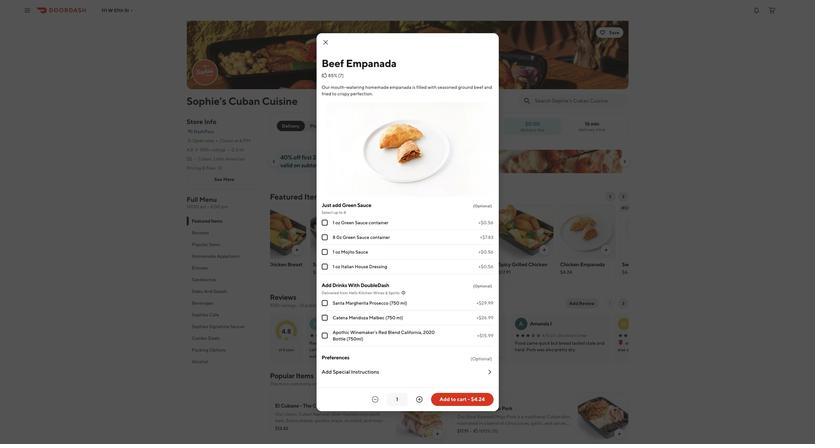 Task type: locate. For each thing, give the bounding box(es) containing it.
(7)
[[338, 73, 344, 78], [407, 270, 413, 275]]

mojo left pork, on the bottom left of page
[[359, 412, 370, 417]]

beef empanada up watering
[[322, 57, 397, 69]]

add item to cart image inside grilled chicken breast button
[[294, 247, 300, 253]]

1 +$0.56 from the top
[[479, 220, 494, 225]]

margherita
[[346, 300, 369, 306]]

sauce for 8 0z green sauce container
[[357, 235, 369, 240]]

prosecco
[[370, 300, 389, 306]]

add up ordered
[[322, 369, 332, 375]]

and down in
[[475, 434, 483, 439]]

container up 8 0z green sauce container
[[369, 220, 389, 225]]

0 vertical spatial a
[[521, 414, 524, 419]]

sauce up the 1 oz green sauce container
[[358, 202, 372, 208]]

1 vertical spatial featured
[[192, 218, 210, 224]]

0 horizontal spatial roasted
[[343, 412, 358, 417]]

&
[[202, 165, 205, 171], [385, 290, 388, 295]]

2 off from the left
[[359, 154, 367, 161]]

spicy grilled chicken image
[[496, 204, 554, 259]]

85% (7) up mouth-
[[328, 73, 344, 78]]

order right group
[[354, 123, 366, 129]]

cubano for el cubano - the cuban
[[436, 341, 453, 346]]

930+ up "cuban,"
[[200, 147, 211, 152]]

up for select
[[334, 210, 338, 215]]

crispy inside our mouth-watering homemade empanada is filled with seasoned ground beef and fried to crispy perfection.
[[338, 91, 350, 96]]

add item to cart image left then
[[435, 431, 440, 437]]

1 horizontal spatial featured items
[[270, 192, 325, 201]]

order inside "button"
[[354, 123, 366, 129]]

0 horizontal spatial crispy
[[309, 425, 321, 430]]

and inside our mouth-watering homemade empanada is filled with seasoned ground beef and fried to crispy perfection.
[[485, 84, 492, 90]]

order down +$26.99
[[476, 333, 487, 338]]

1 vertical spatial cubano
[[281, 403, 299, 409]]

1 vertical spatial popular
[[270, 371, 295, 380]]

• inside reviews 930+ ratings • 12 public reviews
[[297, 303, 299, 308]]

empanada inside the chicken empanada $4.24
[[580, 261, 605, 268]]

add item to cart image
[[480, 247, 485, 253], [542, 247, 547, 253], [604, 247, 609, 253], [617, 431, 622, 437]]

3 +$0.56 from the top
[[479, 264, 494, 269]]

3 • doordash order from the left
[[556, 333, 588, 338]]

cuisine
[[262, 95, 298, 107]]

delivery inside $0.00 delivery fee
[[521, 127, 537, 132]]

w
[[108, 8, 113, 13]]

american
[[225, 156, 245, 161]]

slow- inside the el cubano - the cuban our classic cuban features slow-roasted mojo pork, ham, swiss cheese, pickles, mayo, mustard, and mojo sauce served on crispy cuban bread.
[[331, 412, 343, 417]]

100% (11)
[[479, 428, 499, 434]]

2020
[[423, 330, 435, 335]]

roasted inside slow roasted mojo pork our slow roasted mojo pork is a traditional cuban dish, marinated in a blend of citrus juices, garlic, and spices, then slow-roasted to juicy, tender perfection. it's a flavorful and satisfying option for any meal.
[[479, 427, 495, 432]]

featured inside heading
[[270, 192, 303, 201]]

green inside just add green sauce select up to 4
[[342, 202, 357, 208]]

85% up delivered from hells kitchen wines & spirits image
[[397, 270, 406, 275]]

0 horizontal spatial the
[[270, 381, 278, 386]]

$4.24 inside the chicken empanada $4.24
[[560, 270, 573, 275]]

most
[[279, 381, 289, 386]]

cubano inside the el cubano - the cuban our classic cuban features slow-roasted mojo pork, ham, swiss cheese, pickles, mayo, mustard, and mojo sauce served on crispy cuban bread.
[[281, 403, 299, 409]]

our inside the el cubano - the cuban our classic cuban features slow-roasted mojo pork, ham, swiss cheese, pickles, mayo, mustard, and mojo sauce served on crispy cuban bread.
[[275, 412, 283, 417]]

1 vertical spatial slow
[[466, 414, 476, 419]]

4.8 up of 5 stars
[[282, 327, 291, 335]]

add item to cart image for grilled chicken breast image
[[294, 247, 300, 253]]

just add green sauce select up to 4
[[322, 202, 372, 215]]

doordash for a
[[558, 333, 576, 338]]

most
[[628, 205, 637, 210], [460, 393, 469, 398]]

cart
[[457, 396, 467, 402]]

slow- down 'marinated'
[[468, 427, 479, 432]]

roasted inside the el cubano - the cuban our classic cuban features slow-roasted mojo pork, ham, swiss cheese, pickles, mayo, mustard, and mojo sauce served on crispy cuban bread.
[[343, 412, 358, 417]]

sophies up "combo"
[[192, 324, 208, 329]]

most right #3
[[628, 205, 637, 210]]

(optional) inside just add green sauce group
[[473, 203, 492, 208]]

slow roasted mojo pork our slow roasted mojo pork is a traditional cuban dish, marinated in a blend of citrus juices, garlic, and spices, then slow-roasted to juicy, tender perfection. it's a flavorful and satisfying option for any meal.
[[457, 405, 572, 439]]

0 horizontal spatial our
[[275, 412, 283, 417]]

on inside the el cubano - the cuban our classic cuban features slow-roasted mojo pork, ham, swiss cheese, pickles, mayo, mustard, and mojo sauce served on crispy cuban bread.
[[303, 425, 308, 430]]

85% (7) up delivered from hells kitchen wines & spirits image
[[397, 270, 413, 275]]

1 vertical spatial el
[[275, 403, 280, 409]]

0 horizontal spatial liked
[[470, 393, 481, 398]]

0 horizontal spatial beef
[[322, 57, 344, 69]]

2 • doordash order from the left
[[455, 333, 487, 338]]

beef empanada image
[[372, 204, 430, 259]]

and right items
[[342, 381, 350, 386]]

of 5 stars
[[279, 347, 294, 352]]

and right beef at the right top of page
[[485, 84, 492, 90]]

and
[[204, 289, 213, 294]]

with inside our mouth-watering homemade empanada is filled with seasoned ground beef and fried to crispy perfection.
[[428, 84, 437, 90]]

perfection. inside slow roasted mojo pork our slow roasted mojo pork is a traditional cuban dish, marinated in a blend of citrus juices, garlic, and spices, then slow-roasted to juicy, tender perfection. it's a flavorful and satisfying option for any meal.
[[527, 427, 549, 432]]

closes
[[220, 138, 234, 143]]

is inside slow roasted mojo pork our slow roasted mojo pork is a traditional cuban dish, marinated in a blend of citrus juices, garlic, and spices, then slow-roasted to juicy, tender perfection. it's a flavorful and satisfying option for any meal.
[[517, 414, 521, 419]]

ml) down delivered from hells kitchen wines & spirits image
[[401, 300, 407, 306]]

2 vertical spatial +$0.56
[[479, 264, 494, 269]]

1 horizontal spatial el
[[432, 341, 436, 346]]

1 horizontal spatial liked
[[638, 205, 649, 210]]

sauce inside just add green sauce select up to 4
[[358, 202, 372, 208]]

and inside popular items the most commonly ordered items and dishes from this store
[[342, 381, 350, 386]]

1 for 1 oz mojito sauce
[[333, 249, 335, 254]]

2 1 from the top
[[333, 249, 335, 254]]

1 vertical spatial (optional)
[[473, 283, 492, 288]]

$17.91 down spicy
[[499, 270, 511, 275]]

1 chicken from the left
[[268, 261, 287, 268]]

cheese,
[[298, 418, 314, 423]]

0 horizontal spatial popular
[[192, 242, 208, 247]]

1 oz from the top
[[336, 220, 340, 225]]

our up ham,
[[275, 412, 283, 417]]

(750
[[390, 300, 400, 306], [386, 315, 396, 320]]

• doordash order for c
[[455, 333, 487, 338]]

& left fees
[[202, 165, 205, 171]]

from left this
[[365, 381, 375, 386]]

1 vertical spatial from
[[365, 381, 375, 386]]

delivered from hells kitchen wines & spirits image
[[401, 290, 406, 295]]

liked right cart
[[470, 393, 481, 398]]

oz left mojito
[[336, 249, 340, 254]]

chicken inside the chicken empanada $4.24
[[560, 261, 580, 268]]

to left cart
[[451, 396, 456, 402]]

off left first
[[294, 154, 301, 161]]

items up just
[[304, 192, 325, 201]]

add to cart - $4.24
[[440, 396, 485, 402]]

1 horizontal spatial $4.24
[[471, 396, 485, 402]]

0 horizontal spatial featured items
[[192, 218, 222, 224]]

doordash right 8/9/23 on the bottom right of the page
[[558, 333, 576, 338]]

1 horizontal spatial with
[[428, 84, 437, 90]]

8/9/23
[[543, 333, 555, 338]]

with inside '40% off first 2 orders up to $10 off with 40welcome, valid on subtotals $15'
[[368, 154, 379, 161]]

(7) inside beef empanada 'dialog'
[[338, 73, 344, 78]]

doordash up el cubano - the cuban
[[457, 333, 475, 338]]

featured items up just
[[270, 192, 325, 201]]

beef empanada up doubledash
[[375, 261, 411, 268]]

4.8 up $$
[[187, 147, 193, 152]]

0 vertical spatial crispy
[[338, 91, 350, 96]]

add item to cart image for spicy grilled chicken
[[542, 247, 547, 253]]

order left blend
[[371, 333, 382, 338]]

h
[[622, 320, 627, 327], [445, 321, 449, 327]]

cubano inside button
[[436, 341, 453, 346]]

0 horizontal spatial 85%
[[328, 73, 337, 78]]

2 horizontal spatial our
[[457, 414, 465, 419]]

green down 4 at the left
[[341, 220, 354, 225]]

0.3 mi
[[232, 147, 244, 152]]

0 vertical spatial liked
[[638, 205, 649, 210]]

homemade appetizers button
[[187, 250, 262, 262]]

ml) up blend
[[397, 315, 403, 320]]

• doordash order for a
[[556, 333, 588, 338]]

1 vertical spatial ml)
[[397, 315, 403, 320]]

2 +$0.56 from the top
[[479, 249, 494, 254]]

2 grilled from the left
[[512, 261, 528, 268]]

0 horizontal spatial on
[[294, 162, 300, 169]]

up inside '40% off first 2 orders up to $10 off with 40welcome, valid on subtotals $15'
[[335, 154, 341, 161]]

1 vertical spatial (750
[[386, 315, 396, 320]]

None checkbox
[[322, 315, 328, 321], [322, 333, 328, 338], [322, 315, 328, 321], [322, 333, 328, 338]]

save
[[610, 30, 620, 35]]

the inside the el cubano - the cuban our classic cuban features slow-roasted mojo pork, ham, swiss cheese, pickles, mayo, mustard, and mojo sauce served on crispy cuban bread.
[[303, 403, 312, 409]]

add left '#1'
[[440, 396, 450, 402]]

1 horizontal spatial 100%
[[479, 428, 491, 434]]

order methods option group
[[277, 121, 330, 131]]

• right 6/4/23
[[350, 333, 352, 338]]

(750 down the spirits
[[390, 300, 400, 306]]

add for add review
[[569, 301, 578, 306]]

popular for popular items the most commonly ordered items and dishes from this store
[[270, 371, 295, 380]]

add for add drinks with doubledash
[[322, 282, 332, 288]]

3 1 from the top
[[333, 264, 335, 269]]

cuban inside button
[[464, 341, 478, 346]]

0 vertical spatial 4.8
[[187, 147, 193, 152]]

add left review
[[569, 301, 578, 306]]

10:00
[[187, 204, 199, 209]]

2 sophies from the top
[[192, 324, 208, 329]]

+$0.56 for dressing
[[479, 264, 494, 269]]

0 vertical spatial 930+
[[200, 147, 211, 152]]

• doordash order
[[350, 333, 382, 338], [455, 333, 487, 338], [556, 333, 588, 338]]

popular inside popular items the most commonly ordered items and dishes from this store
[[270, 371, 295, 380]]

mojo
[[359, 412, 370, 417], [373, 418, 383, 423]]

85% up mouth-
[[328, 73, 337, 78]]

1 horizontal spatial grilled
[[512, 261, 528, 268]]

1 vertical spatial 100%
[[479, 428, 491, 434]]

of left 5
[[279, 347, 282, 352]]

is
[[413, 84, 416, 90], [517, 414, 521, 419]]

items inside heading
[[304, 192, 325, 201]]

ordered
[[313, 381, 329, 386]]

commonly
[[290, 381, 312, 386]]

for
[[519, 434, 525, 439]]

1 vertical spatial container
[[370, 235, 390, 240]]

2 chicken from the left
[[529, 261, 548, 268]]

popular up most
[[270, 371, 295, 380]]

2 doordash from the left
[[457, 333, 475, 338]]

popular items the most commonly ordered items and dishes from this store
[[270, 371, 394, 386]]

930+ inside reviews 930+ ratings • 12 public reviews
[[270, 303, 281, 308]]

(optional) down "(9)"
[[473, 283, 492, 288]]

pork,
[[370, 412, 381, 417]]

0 horizontal spatial doordash
[[353, 333, 370, 338]]

0 horizontal spatial is
[[413, 84, 416, 90]]

liked for #1 most liked
[[470, 393, 481, 398]]

930+ down reviews link
[[270, 303, 281, 308]]

1 horizontal spatial most
[[628, 205, 637, 210]]

el cubano - the cuban image
[[396, 392, 447, 443]]

1 horizontal spatial add item to cart image
[[356, 247, 362, 253]]

1 doordash from the left
[[353, 333, 370, 338]]

our
[[322, 84, 330, 90], [275, 412, 283, 417], [457, 414, 465, 419]]

beef right 'house'
[[375, 261, 386, 268]]

crispy down mouth-
[[338, 91, 350, 96]]

el down 2020
[[432, 341, 436, 346]]

entrees button
[[187, 262, 262, 274]]

previous button of carousel image
[[608, 194, 613, 199]]

reviews inside 'button'
[[192, 230, 209, 235]]

italian
[[341, 264, 354, 269]]

1 horizontal spatial popular
[[270, 371, 295, 380]]

• doordash order up el cubano - the cuban button
[[455, 333, 487, 338]]

popular up homemade
[[192, 242, 208, 247]]

el inside button
[[432, 341, 436, 346]]

oz for italian
[[336, 264, 340, 269]]

doordash for c
[[457, 333, 475, 338]]

the for el cubano - the cuban our classic cuban features slow-roasted mojo pork, ham, swiss cheese, pickles, mayo, mustard, and mojo sauce served on crispy cuban bread.
[[303, 403, 312, 409]]

combo
[[192, 336, 207, 341]]

sauces
[[230, 324, 245, 329]]

salmon image
[[310, 204, 368, 259]]

85% (7) inside beef empanada 'dialog'
[[328, 73, 344, 78]]

• doordash order right 8/9/23 on the bottom right of the page
[[556, 333, 588, 338]]

0 vertical spatial +$0.56
[[479, 220, 494, 225]]

beef
[[474, 84, 484, 90]]

1 vertical spatial &
[[385, 290, 388, 295]]

select
[[322, 210, 333, 215]]

0 vertical spatial ratings
[[212, 147, 226, 152]]

- inside el cubano - the cuban button
[[453, 341, 455, 346]]

1 horizontal spatial delivery
[[579, 127, 595, 132]]

1 vertical spatial green
[[341, 220, 354, 225]]

0 vertical spatial 85% (7)
[[328, 73, 344, 78]]

featured down valid
[[270, 192, 303, 201]]

1 horizontal spatial $17.91
[[499, 270, 511, 275]]

green right 0z
[[343, 235, 356, 240]]

sophie's cuban cuisine image
[[187, 21, 629, 89], [193, 60, 217, 85]]

garlic,
[[531, 421, 544, 426]]

items up "homemade appetizers"
[[209, 242, 221, 247]]

shredded beef stew image
[[434, 204, 492, 259]]

1 vertical spatial liked
[[470, 393, 481, 398]]

with right $10
[[368, 154, 379, 161]]

cubano down charlie h
[[436, 341, 453, 346]]

2 vertical spatial green
[[343, 235, 356, 240]]

0 vertical spatial &
[[202, 165, 205, 171]]

up down 'add'
[[334, 210, 338, 215]]

sophies signature sauces button
[[187, 321, 262, 332]]

1 1 from the top
[[333, 220, 335, 225]]

blend
[[487, 421, 499, 426]]

& inside button
[[202, 165, 205, 171]]

3 doordash from the left
[[558, 333, 576, 338]]

of inside slow roasted mojo pork our slow roasted mojo pork is a traditional cuban dish, marinated in a blend of citrus juices, garlic, and spices, then slow-roasted to juicy, tender perfection. it's a flavorful and satisfying option for any meal.
[[500, 421, 504, 426]]

4.8
[[187, 147, 193, 152], [282, 327, 291, 335]]

0 vertical spatial roasted
[[469, 405, 488, 412]]

1 horizontal spatial 930+
[[270, 303, 281, 308]]

1 horizontal spatial roasted
[[479, 427, 495, 432]]

0 vertical spatial with
[[428, 84, 437, 90]]

sophies for sophies cafe
[[192, 312, 208, 317]]

decrease quantity by 1 image
[[371, 395, 379, 403]]

on right valid
[[294, 162, 300, 169]]

sauce down the 1 oz green sauce container
[[357, 235, 369, 240]]

the inside button
[[456, 341, 464, 346]]

1 horizontal spatial 4.8
[[282, 327, 291, 335]]

our up 'marinated'
[[457, 414, 465, 419]]

oz up 0z
[[336, 220, 340, 225]]

sophies
[[192, 312, 208, 317], [192, 324, 208, 329]]

1 vertical spatial with
[[368, 154, 379, 161]]

100% for 100% (11)
[[479, 428, 491, 434]]

on inside '40% off first 2 orders up to $10 off with 40welcome, valid on subtotals $15'
[[294, 162, 300, 169]]

malbec
[[369, 315, 385, 320]]

sauce right mojito
[[356, 249, 368, 254]]

the
[[456, 341, 464, 346], [270, 381, 278, 386], [303, 403, 312, 409]]

roasted down in
[[479, 427, 495, 432]]

Delivery radio
[[277, 121, 305, 131]]

+$0.56 up +$7.83
[[479, 220, 494, 225]]

2 oz from the top
[[336, 249, 340, 254]]

40welcome,
[[380, 154, 420, 161]]

to left 4 at the left
[[339, 210, 343, 215]]

1 horizontal spatial mojo
[[373, 418, 383, 423]]

ml) for catena mendoza malbec (750 ml)
[[397, 315, 403, 320]]

and down pork, on the bottom left of page
[[364, 418, 372, 423]]

& inside add drinks with doubledash group
[[385, 290, 388, 295]]

• left 12
[[297, 303, 299, 308]]

100% left "(9)"
[[461, 270, 473, 275]]

1 vertical spatial of
[[500, 421, 504, 426]]

1 vertical spatial reviews
[[270, 293, 296, 301]]

oz left italian
[[336, 264, 340, 269]]

crispy inside the el cubano - the cuban our classic cuban features slow-roasted mojo pork, ham, swiss cheese, pickles, mayo, mustard, and mojo sauce served on crispy cuban bread.
[[309, 425, 321, 430]]

0 vertical spatial reviews
[[192, 230, 209, 235]]

-
[[207, 204, 209, 209], [453, 341, 455, 346], [468, 396, 470, 402], [300, 403, 302, 409]]

mojito
[[341, 249, 355, 254]]

(optional)
[[473, 203, 492, 208], [473, 283, 492, 288], [471, 356, 492, 361]]

green
[[342, 202, 357, 208], [341, 220, 354, 225], [343, 235, 356, 240]]

85% (7)
[[328, 73, 344, 78], [397, 270, 413, 275]]

is up juices,
[[517, 414, 521, 419]]

beef up 100% (9)
[[460, 261, 471, 268]]

0 vertical spatial popular
[[192, 242, 208, 247]]

+$0.56 for container
[[479, 220, 494, 225]]

next button of carousel image
[[622, 159, 628, 164], [621, 194, 626, 199]]

to left $10
[[343, 154, 348, 161]]

0 horizontal spatial 8
[[240, 138, 242, 143]]

ml) for santa margherita prosecco (750 ml)
[[401, 300, 407, 306]]

1 horizontal spatial from
[[365, 381, 375, 386]]

8:00
[[210, 204, 220, 209]]

cuban inside slow roasted mojo pork our slow roasted mojo pork is a traditional cuban dish, marinated in a blend of citrus juices, garlic, and spices, then slow-roasted to juicy, tender perfection. it's a flavorful and satisfying option for any meal.
[[547, 414, 561, 419]]

1 horizontal spatial doordash
[[457, 333, 475, 338]]

0 vertical spatial green
[[342, 202, 357, 208]]

a up juices,
[[521, 414, 524, 419]]

sophies down beverages
[[192, 312, 208, 317]]

(optional) inside add drinks with doubledash group
[[473, 283, 492, 288]]

chicken
[[268, 261, 287, 268], [529, 261, 548, 268], [560, 261, 580, 268]]

$17.91 down 'marinated'
[[457, 428, 469, 434]]

crispy
[[338, 91, 350, 96], [309, 425, 321, 430]]

to inside slow roasted mojo pork our slow roasted mojo pork is a traditional cuban dish, marinated in a blend of citrus juices, garlic, and spices, then slow-roasted to juicy, tender perfection. it's a flavorful and satisfying option for any meal.
[[496, 427, 500, 432]]

1 grilled from the left
[[251, 261, 267, 268]]

0 horizontal spatial $17.91
[[457, 428, 469, 434]]

0 horizontal spatial grilled
[[251, 261, 267, 268]]

1 horizontal spatial (7)
[[407, 270, 413, 275]]

1 horizontal spatial slow-
[[468, 427, 479, 432]]

3 chicken from the left
[[560, 261, 580, 268]]

grilled chicken breast image
[[249, 204, 306, 259]]

0 vertical spatial roasted
[[343, 412, 358, 417]]

notification bell image
[[753, 6, 761, 14]]

1 horizontal spatial cubano
[[436, 341, 453, 346]]

grilled inside spicy grilled chicken $17.91
[[512, 261, 528, 268]]

it's
[[550, 427, 556, 432]]

add inside "button"
[[322, 369, 332, 375]]

fees
[[206, 165, 216, 171]]

slow- up the mayo,
[[331, 412, 343, 417]]

sweet plantains image
[[620, 204, 677, 259]]

sandwiches button
[[187, 274, 262, 286]]

with right filled
[[428, 84, 437, 90]]

slow up 'marinated'
[[466, 414, 476, 419]]

previous button of carousel image
[[271, 159, 277, 164]]

8 inside just add green sauce group
[[333, 235, 336, 240]]

grilled chicken breast
[[251, 261, 303, 268]]

swiss
[[286, 418, 298, 423]]

to up satisfying
[[496, 427, 500, 432]]

add inside button
[[569, 301, 578, 306]]

add inside group
[[322, 282, 332, 288]]

sauce up 8 0z green sauce container
[[355, 220, 368, 225]]

reviews 930+ ratings • 12 public reviews
[[270, 293, 334, 308]]

of up juicy, on the bottom of the page
[[500, 421, 504, 426]]

0 vertical spatial mojo
[[359, 412, 370, 417]]

0 vertical spatial next button of carousel image
[[622, 159, 628, 164]]

& left the spirits
[[385, 290, 388, 295]]

next image
[[621, 301, 626, 306]]

el inside the el cubano - the cuban our classic cuban features slow-roasted mojo pork, ham, swiss cheese, pickles, mayo, mustard, and mojo sauce served on crispy cuban bread.
[[275, 403, 280, 409]]

up inside just add green sauce select up to 4
[[334, 210, 338, 215]]

None checkbox
[[322, 220, 328, 225], [322, 234, 328, 240], [322, 249, 328, 255], [322, 264, 328, 269], [322, 300, 328, 306], [322, 220, 328, 225], [322, 234, 328, 240], [322, 249, 328, 255], [322, 264, 328, 269], [322, 300, 328, 306]]

add inside button
[[440, 396, 450, 402]]

liked for #3 most liked
[[638, 205, 649, 210]]

to inside '40% off first 2 orders up to $10 off with 40welcome, valid on subtotals $15'
[[343, 154, 348, 161]]

2 horizontal spatial $4.24
[[560, 270, 573, 275]]

mojo down pork, on the bottom left of page
[[373, 418, 383, 423]]

57th
[[114, 8, 124, 13]]

ratings inside reviews 930+ ratings • 12 public reviews
[[282, 303, 296, 308]]

1 vertical spatial up
[[334, 210, 338, 215]]

• closes at 8 pm
[[216, 138, 251, 143]]

add item to cart image right mojito
[[356, 247, 362, 253]]

salads
[[214, 289, 227, 294]]

green up 4 at the left
[[342, 202, 357, 208]]

reviews inside reviews 930+ ratings • 12 public reviews
[[270, 293, 296, 301]]

1 sophies from the top
[[192, 312, 208, 317]]

0 vertical spatial slow-
[[331, 412, 343, 417]]

add item to cart image
[[294, 247, 300, 253], [356, 247, 362, 253], [435, 431, 440, 437]]

100% for 100% (9)
[[461, 270, 473, 275]]

catena mendoza malbec (750 ml)
[[333, 315, 403, 320]]

wines
[[373, 290, 385, 295]]

0 vertical spatial the
[[456, 341, 464, 346]]

1 horizontal spatial beef
[[375, 261, 386, 268]]

a right it's
[[557, 427, 560, 432]]

1 vertical spatial slow-
[[468, 427, 479, 432]]

0 vertical spatial most
[[628, 205, 637, 210]]

1 horizontal spatial h
[[622, 320, 627, 327]]

2 vertical spatial oz
[[336, 264, 340, 269]]

1 vertical spatial roasted
[[477, 414, 494, 419]]

1 • doordash order from the left
[[350, 333, 382, 338]]

appetizers
[[217, 254, 240, 259]]

off right $10
[[359, 154, 367, 161]]

see
[[214, 177, 222, 182]]

with
[[348, 282, 360, 288]]

100%
[[461, 270, 473, 275], [479, 428, 491, 434]]

3 oz from the top
[[336, 264, 340, 269]]

from down the drinks
[[340, 290, 348, 295]]

1 delivery from the left
[[579, 127, 595, 132]]

111 w 57th st
[[102, 8, 129, 13]]

a right in
[[484, 421, 486, 426]]

1 vertical spatial sophies
[[192, 324, 208, 329]]

1 vertical spatial 85% (7)
[[397, 270, 413, 275]]

1
[[333, 220, 335, 225], [333, 249, 335, 254], [333, 264, 335, 269]]

from
[[340, 290, 348, 295], [365, 381, 375, 386]]

add item to cart image up breast
[[294, 247, 300, 253]]

• doordash order down catena mendoza malbec (750 ml)
[[350, 333, 382, 338]]

0 horizontal spatial perfection.
[[351, 91, 373, 96]]

#1 most liked
[[455, 393, 481, 398]]

1 vertical spatial mojo
[[373, 418, 383, 423]]

(750 right "malbec"
[[386, 315, 396, 320]]

vernon
[[324, 321, 341, 327]]

beef down close beef empanada icon
[[322, 57, 344, 69]]

+$7.83
[[480, 235, 494, 240]]

sophies cafe
[[192, 312, 219, 317]]

container for 8 0z green sauce container
[[370, 235, 390, 240]]

(optional) down +$15.99
[[471, 356, 492, 361]]

2 delivery from the left
[[521, 127, 537, 132]]

• right now
[[216, 138, 218, 143]]

popular inside button
[[192, 242, 208, 247]]

ml)
[[401, 300, 407, 306], [397, 315, 403, 320]]

1 horizontal spatial our
[[322, 84, 330, 90]]

0 vertical spatial 8
[[240, 138, 242, 143]]

mouth-
[[331, 84, 347, 90]]



Task type: vqa. For each thing, say whether or not it's contained in the screenshot.
LOS ANGELES
no



Task type: describe. For each thing, give the bounding box(es) containing it.
our inside slow roasted mojo pork our slow roasted mojo pork is a traditional cuban dish, marinated in a blend of citrus juices, garlic, and spices, then slow-roasted to juicy, tender perfection. it's a flavorful and satisfying option for any meal.
[[457, 414, 465, 419]]

$4.24 inside add to cart - $4.24 button
[[471, 396, 485, 402]]

(750 for malbec
[[386, 315, 396, 320]]

save button
[[597, 27, 624, 38]]

pricing & fees
[[187, 165, 216, 171]]

sophies cafe button
[[187, 309, 262, 321]]

preferences
[[322, 354, 350, 361]]

green for oz
[[341, 220, 354, 225]]

cuban,
[[198, 156, 213, 161]]

• left 0.3
[[228, 147, 230, 152]]

featured items heading
[[270, 191, 325, 202]]

ground
[[458, 84, 473, 90]]

0 items, open order cart image
[[769, 6, 776, 14]]

0 horizontal spatial $4.24
[[375, 270, 387, 275]]

sophies for sophies signature sauces
[[192, 324, 208, 329]]

0 vertical spatial featured items
[[270, 192, 325, 201]]

0 vertical spatial mojo
[[489, 405, 501, 412]]

the inside popular items the most commonly ordered items and dishes from this store
[[270, 381, 278, 386]]

• up doubledash
[[388, 270, 390, 275]]

filled
[[417, 84, 427, 90]]

popular for popular items
[[192, 242, 208, 247]]

1 for 1 oz italian house dressing
[[333, 264, 335, 269]]

sauce for 1 oz mojito sauce
[[356, 249, 368, 254]]

option
[[505, 434, 518, 439]]

(optional) for add drinks with doubledash
[[473, 283, 492, 288]]

1 vertical spatial pork
[[507, 414, 517, 419]]

a
[[519, 320, 524, 327]]

beef inside 'dialog'
[[322, 57, 344, 69]]

slow- inside slow roasted mojo pork our slow roasted mojo pork is a traditional cuban dish, marinated in a blend of citrus juices, garlic, and spices, then slow-roasted to juicy, tender perfection. it's a flavorful and satisfying option for any meal.
[[468, 427, 479, 432]]

el for el cubano - the cuban
[[432, 341, 436, 346]]

6/4/23
[[337, 333, 350, 338]]

california,
[[401, 330, 422, 335]]

0 horizontal spatial 4.8
[[187, 147, 193, 152]]

dish,
[[562, 414, 572, 419]]

store
[[384, 381, 394, 386]]

- inside full menu 10:00 am - 8:00 pm
[[207, 204, 209, 209]]

green for add
[[342, 202, 357, 208]]

previous image
[[608, 301, 613, 306]]

oz for green
[[336, 220, 340, 225]]

fee
[[538, 127, 545, 132]]

ham,
[[275, 418, 285, 423]]

to inside button
[[451, 396, 456, 402]]

$13.43
[[275, 426, 288, 431]]

and up it's
[[545, 421, 553, 426]]

items inside button
[[209, 242, 221, 247]]

add drinks with doubledash group
[[322, 282, 494, 346]]

instructions
[[351, 369, 379, 375]]

blend
[[388, 330, 400, 335]]

+$29.99
[[477, 300, 494, 306]]

85% inside beef empanada 'dialog'
[[328, 73, 337, 78]]

chicken inside spicy grilled chicken $17.91
[[529, 261, 548, 268]]

1 vertical spatial (7)
[[407, 270, 413, 275]]

first
[[302, 154, 312, 161]]

0 vertical spatial pork
[[502, 405, 513, 412]]

111
[[102, 8, 107, 13]]

- inside add to cart - $4.24 button
[[468, 396, 470, 402]]

valid
[[280, 162, 293, 169]]

1 vertical spatial mojo
[[495, 414, 506, 419]]

any
[[526, 434, 533, 439]]

sauce for just add green sauce select up to 4
[[358, 202, 372, 208]]

$17.91 inside spicy grilled chicken $17.91
[[499, 270, 511, 275]]

$0.00 delivery fee
[[521, 121, 545, 132]]

doordash for v
[[353, 333, 370, 338]]

• down 'marinated'
[[470, 428, 472, 434]]

traditional
[[525, 414, 546, 419]]

time
[[596, 127, 606, 132]]

2 horizontal spatial beef
[[460, 261, 471, 268]]

more
[[223, 177, 235, 182]]

spirits
[[389, 290, 400, 295]]

l
[[342, 321, 345, 327]]

16
[[585, 121, 590, 127]]

select promotional banner element
[[440, 173, 459, 185]]

slow roasted mojo pork image
[[578, 392, 629, 443]]

our inside our mouth-watering homemade empanada is filled with seasoned ground beef and fried to crispy perfection.
[[322, 84, 330, 90]]

1 vertical spatial beef empanada
[[375, 261, 411, 268]]

full
[[187, 196, 198, 203]]

add for add to cart - $4.24
[[440, 396, 450, 402]]

111 w 57th st button
[[102, 8, 134, 13]]

amanda
[[530, 321, 550, 327]]

reviews button
[[187, 227, 262, 239]]

2 vertical spatial (optional)
[[471, 356, 492, 361]]

oz for mojito
[[336, 249, 340, 254]]

mendoza
[[349, 315, 368, 320]]

pricing & fees button
[[187, 165, 222, 171]]

increase quantity by 1 image
[[416, 395, 423, 403]]

add special instructions button
[[322, 363, 494, 381]]

green for 0z
[[343, 235, 356, 240]]

mustard,
[[345, 418, 363, 423]]

close beef empanada image
[[322, 38, 330, 46]]

sweet
[[622, 261, 637, 268]]

el for el cubano - the cuban our classic cuban features slow-roasted mojo pork, ham, swiss cheese, pickles, mayo, mustard, and mojo sauce served on crispy cuban bread.
[[275, 403, 280, 409]]

Item Search search field
[[535, 97, 624, 105]]

most for #3
[[628, 205, 637, 210]]

to inside our mouth-watering homemade empanada is filled with seasoned ground beef and fried to crispy perfection.
[[332, 91, 337, 96]]

chicken empanada image
[[558, 204, 615, 259]]

beverages button
[[187, 297, 262, 309]]

items up the reviews 'button'
[[211, 218, 222, 224]]

orders
[[317, 154, 334, 161]]

(750 for prosecco
[[390, 300, 400, 306]]

chicken empanada $4.24
[[560, 261, 605, 275]]

empanada inside 'dialog'
[[346, 57, 397, 69]]

the for el cubano - the cuban
[[456, 341, 464, 346]]

just
[[322, 202, 332, 208]]

beef empanada dialog
[[317, 33, 499, 411]]

just add green sauce group
[[322, 202, 494, 274]]

• up el cubano - the cuban button
[[455, 333, 457, 338]]

salmon
[[313, 261, 330, 268]]

catena
[[333, 315, 348, 320]]

order for c
[[476, 333, 487, 338]]

1 for 1 oz green sauce container
[[333, 220, 335, 225]]

alcohol button
[[187, 356, 262, 368]]

latin
[[214, 156, 224, 161]]

el cubano - the cuban our classic cuban features slow-roasted mojo pork, ham, swiss cheese, pickles, mayo, mustard, and mojo sauce served on crispy cuban bread.
[[275, 403, 383, 430]]

to inside just add green sauce select up to 4
[[339, 210, 343, 215]]

now
[[205, 138, 214, 143]]

1 off from the left
[[294, 154, 301, 161]]

plantains
[[638, 261, 659, 268]]

sauce for 1 oz green sauce container
[[355, 220, 368, 225]]

subtotals
[[301, 162, 325, 169]]

delivered from hells kitchen wines & spirits
[[322, 290, 400, 295]]

stew
[[472, 261, 484, 268]]

0 horizontal spatial of
[[279, 347, 282, 352]]

from inside popular items the most commonly ordered items and dishes from this store
[[365, 381, 375, 386]]

cubano for el cubano - the cuban our classic cuban features slow-roasted mojo pork, ham, swiss cheese, pickles, mayo, mustard, and mojo sauce served on crispy cuban bread.
[[281, 403, 299, 409]]

• down "shredded"
[[452, 270, 454, 275]]

order for v
[[371, 333, 382, 338]]

grilled chicken breast button
[[248, 204, 307, 286]]

• right $$
[[194, 156, 196, 161]]

add item to cart image for shredded beef stew
[[480, 247, 485, 253]]

store info
[[187, 118, 217, 125]]

pm
[[221, 204, 228, 209]]

0z
[[337, 235, 342, 240]]

order for a
[[577, 333, 588, 338]]

house
[[355, 264, 368, 269]]

our mouth-watering homemade empanada is filled with seasoned ground beef and fried to crispy perfection.
[[322, 84, 492, 96]]

amanda i
[[530, 321, 552, 327]]

is inside our mouth-watering homemade empanada is filled with seasoned ground beef and fried to crispy perfection.
[[413, 84, 416, 90]]

perfection. inside our mouth-watering homemade empanada is filled with seasoned ground beef and fried to crispy perfection.
[[351, 91, 373, 96]]

most for #1
[[460, 393, 469, 398]]

#3
[[622, 205, 627, 210]]

reviews for reviews
[[192, 230, 209, 235]]

0 horizontal spatial ratings
[[212, 147, 226, 152]]

open menu image
[[23, 6, 31, 14]]

1 vertical spatial $17.91
[[457, 428, 469, 434]]

open now
[[193, 138, 214, 143]]

• doordash order for v
[[350, 333, 382, 338]]

special
[[333, 369, 350, 375]]

santa margherita prosecco (750 ml)
[[333, 300, 407, 306]]

beef empanada inside 'dialog'
[[322, 57, 397, 69]]

0 horizontal spatial 930+
[[200, 147, 211, 152]]

dishes
[[351, 381, 364, 386]]

spicy
[[499, 261, 511, 268]]

reviews for reviews 930+ ratings • 12 public reviews
[[270, 293, 296, 301]]

• right 8/9/23 on the bottom right of the page
[[556, 333, 558, 338]]

2 vertical spatial a
[[557, 427, 560, 432]]

up for orders
[[335, 154, 341, 161]]

vernon l
[[324, 321, 345, 327]]

items inside popular items the most commonly ordered items and dishes from this store
[[296, 371, 314, 380]]

santa
[[333, 300, 345, 306]]

watering
[[347, 84, 365, 90]]

add for add special instructions
[[322, 369, 332, 375]]

combo deals button
[[187, 332, 262, 344]]

review
[[579, 301, 595, 306]]

1 vertical spatial 4.8
[[282, 327, 291, 335]]

Pickup radio
[[301, 121, 330, 131]]

add item to cart image for chicken empanada
[[604, 247, 609, 253]]

1 horizontal spatial a
[[521, 414, 524, 419]]

sophie's
[[187, 95, 227, 107]]

juicy,
[[501, 427, 511, 432]]

2 horizontal spatial add item to cart image
[[435, 431, 440, 437]]

1 horizontal spatial 85% (7)
[[397, 270, 413, 275]]

(9)
[[474, 270, 480, 275]]

and inside the el cubano - the cuban our classic cuban features slow-roasted mojo pork, ham, swiss cheese, pickles, mayo, mustard, and mojo sauce served on crispy cuban bread.
[[364, 418, 372, 423]]

(optional) for just add green sauce
[[473, 203, 492, 208]]

see more button
[[187, 174, 262, 185]]

bottle
[[333, 336, 346, 341]]

Current quantity is 1 number field
[[391, 396, 404, 403]]

from inside add drinks with doubledash group
[[340, 290, 348, 295]]

popular items button
[[187, 239, 262, 250]]

charlie
[[427, 321, 444, 327]]

salmon $20.15
[[313, 261, 330, 275]]

container for 1 oz green sauce container
[[369, 220, 389, 225]]

juices,
[[518, 421, 531, 426]]

full menu 10:00 am - 8:00 pm
[[187, 196, 228, 209]]

1 vertical spatial featured items
[[192, 218, 222, 224]]

am
[[200, 204, 206, 209]]

0 horizontal spatial h
[[445, 321, 449, 327]]

add item to cart image for salmon image on the left of the page
[[356, 247, 362, 253]]

- inside the el cubano - the cuban our classic cuban features slow-roasted mojo pork, ham, swiss cheese, pickles, mayo, mustard, and mojo sauce served on crispy cuban bread.
[[300, 403, 302, 409]]

1 vertical spatial next button of carousel image
[[621, 194, 626, 199]]

0 vertical spatial slow
[[457, 405, 468, 412]]

1 horizontal spatial 85%
[[397, 270, 406, 275]]

$$ • cuban, latin american
[[187, 156, 245, 161]]

$17.91 •
[[457, 428, 472, 434]]

c
[[416, 320, 421, 327]]

grilled inside button
[[251, 261, 267, 268]]

see more
[[214, 177, 235, 182]]

40% off first 2 orders up to $10 off with 40welcome, valid on subtotals $15
[[280, 154, 420, 169]]

100% (9)
[[461, 270, 480, 275]]

delivery inside 16 min delivery time
[[579, 127, 595, 132]]

hells
[[349, 290, 358, 295]]

chicken inside grilled chicken breast button
[[268, 261, 287, 268]]

1 vertical spatial a
[[484, 421, 486, 426]]



